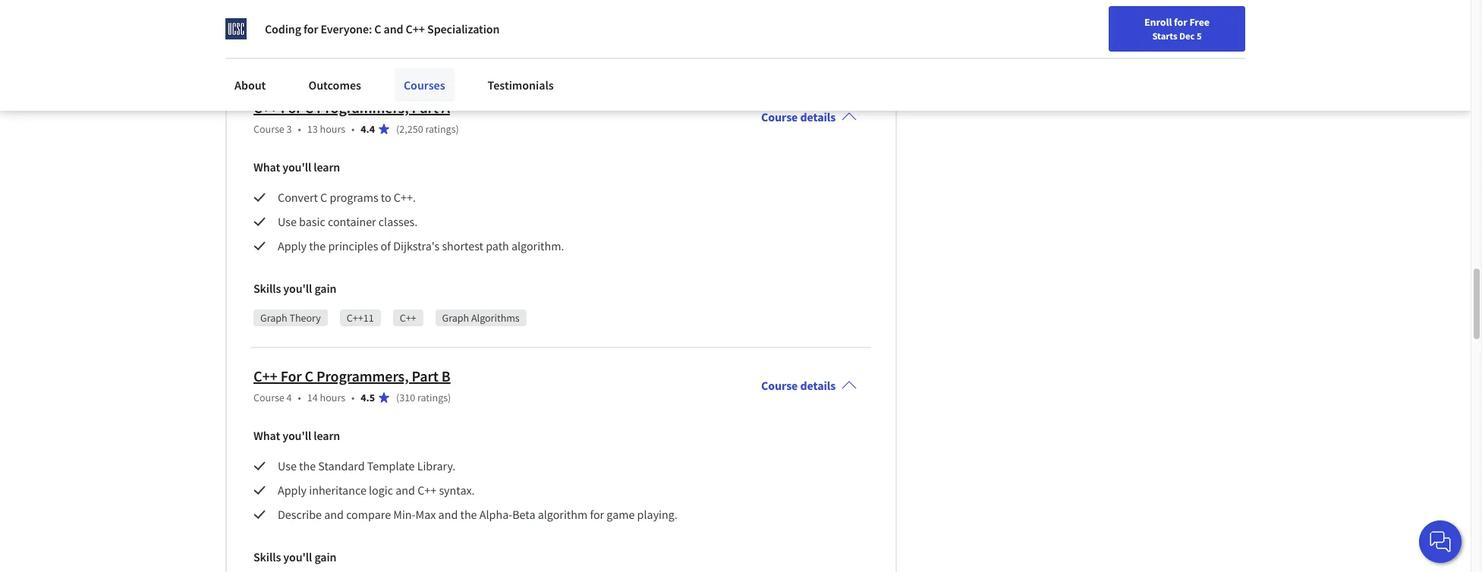 Task type: describe. For each thing, give the bounding box(es) containing it.
c up 14
[[305, 367, 313, 386]]

describe and compare min-max and the alpha-beta algorithm for game playing.
[[278, 507, 678, 522]]

5
[[1197, 30, 1202, 42]]

apply inheritance logic and c++ syntax.
[[278, 483, 475, 498]]

find your new career
[[1050, 17, 1145, 31]]

outcomes
[[308, 77, 361, 93]]

2,250
[[399, 122, 423, 136]]

path
[[486, 238, 509, 253]]

• right 3
[[298, 122, 301, 136]]

new
[[1094, 17, 1114, 31]]

use basic container classes.
[[278, 214, 418, 229]]

english
[[1180, 17, 1217, 32]]

to
[[381, 190, 391, 205]]

( for a
[[396, 122, 399, 136]]

specialization
[[427, 21, 500, 36]]

ratings for a
[[425, 122, 456, 136]]

beta
[[512, 507, 536, 522]]

) for c++ for c programmers, part b
[[448, 391, 451, 405]]

and right everyone:
[[384, 21, 403, 36]]

details for c++ for c programmers, part a
[[800, 109, 836, 124]]

find
[[1050, 17, 1069, 31]]

testimonials link
[[479, 68, 563, 102]]

algorithm
[[538, 507, 588, 522]]

graph for graph algorithms
[[442, 311, 469, 325]]

for for c++ for c programmers, part b
[[281, 367, 302, 386]]

you'll down 'describe'
[[283, 550, 312, 565]]

dec
[[1180, 30, 1195, 42]]

course details button for b
[[749, 357, 869, 414]]

classes.
[[379, 214, 418, 229]]

4.5
[[361, 391, 375, 405]]

a
[[442, 98, 450, 117]]

about
[[235, 77, 266, 93]]

programmers, for b
[[316, 367, 409, 386]]

apply for apply inheritance logic and c++ syntax.
[[278, 483, 307, 498]]

library.
[[417, 458, 456, 474]]

1 skills from the top
[[254, 281, 281, 296]]

enroll
[[1145, 15, 1172, 29]]

c++ left specialization
[[406, 21, 425, 36]]

enroll for free starts dec 5
[[1145, 15, 1210, 42]]

use the standard template library.
[[278, 458, 456, 474]]

c++ up max
[[418, 483, 437, 498]]

compare
[[346, 507, 391, 522]]

theory
[[290, 311, 321, 325]]

career
[[1116, 17, 1145, 31]]

constructs.
[[357, 17, 413, 32]]

1 gain from the top
[[315, 281, 337, 296]]

course details for c++ for c programmers, part b
[[761, 378, 836, 393]]

starts
[[1153, 30, 1178, 42]]

c++.
[[394, 190, 416, 205]]

you'll down course 4 • 14 hours •
[[283, 428, 311, 443]]

use for use basic container classes.
[[278, 214, 297, 229]]

310
[[399, 391, 415, 405]]

c++ up course 4 • 14 hours •
[[254, 367, 278, 386]]

1 horizontal spatial for
[[590, 507, 604, 522]]

find your new career link
[[1042, 15, 1153, 34]]

max
[[416, 507, 436, 522]]

c++ for c programmers, part b link
[[254, 367, 451, 386]]

game
[[607, 507, 635, 522]]

13
[[307, 122, 318, 136]]

ratings for b
[[417, 391, 448, 405]]

min-
[[393, 507, 416, 522]]

b
[[442, 367, 451, 386]]

free
[[1190, 15, 1210, 29]]

and right max
[[438, 507, 458, 522]]

use for use the standard template library.
[[278, 458, 297, 474]]

everyone:
[[321, 21, 372, 36]]

what you'll learn for c++ for c programmers, part a
[[254, 159, 340, 175]]

c right convert
[[320, 190, 327, 205]]

template
[[367, 458, 415, 474]]

graph for graph theory
[[260, 311, 287, 325]]

2 skills you'll gain from the top
[[254, 550, 337, 565]]

c up "13"
[[305, 98, 313, 117]]

algorithm.
[[512, 238, 564, 253]]

c++ down about
[[254, 98, 278, 117]]

4
[[287, 391, 292, 405]]

what for c++ for c programmers, part a
[[254, 159, 280, 175]]

standard
[[318, 458, 365, 474]]

simple
[[299, 17, 333, 32]]

graph algorithms
[[442, 311, 520, 325]]

what you'll learn for c++ for c programmers, part b
[[254, 428, 340, 443]]

playing.
[[637, 507, 678, 522]]



Task type: vqa. For each thing, say whether or not it's contained in the screenshot.
1st Skills You'Ll Gain
yes



Task type: locate. For each thing, give the bounding box(es) containing it.
2 vertical spatial the
[[460, 507, 477, 522]]

for for c++ for c programmers, part a
[[281, 98, 302, 117]]

0 vertical spatial course details button
[[749, 88, 869, 146]]

1 vertical spatial details
[[800, 378, 836, 393]]

hours
[[320, 122, 345, 136], [320, 391, 345, 405]]

0 vertical spatial )
[[456, 122, 459, 136]]

course 3 • 13 hours •
[[254, 122, 355, 136]]

1 learn from the top
[[314, 159, 340, 175]]

you'll
[[283, 159, 311, 175], [283, 281, 312, 296], [283, 428, 311, 443], [283, 550, 312, 565]]

about link
[[225, 68, 275, 102]]

1 skills you'll gain from the top
[[254, 281, 337, 296]]

1 vertical spatial course details button
[[749, 357, 869, 414]]

1 vertical spatial for
[[281, 367, 302, 386]]

and down inheritance
[[324, 507, 344, 522]]

courses link
[[395, 68, 454, 102]]

programmers, up 4.5
[[316, 367, 409, 386]]

0 vertical spatial for
[[281, 98, 302, 117]]

3
[[287, 122, 292, 136]]

0 vertical spatial skills
[[254, 281, 281, 296]]

what you'll learn
[[254, 159, 340, 175], [254, 428, 340, 443]]

for for enroll
[[1174, 15, 1188, 29]]

use up 'describe'
[[278, 458, 297, 474]]

0 vertical spatial use
[[278, 17, 297, 32]]

for up dec at the right of page
[[1174, 15, 1188, 29]]

0 vertical spatial hours
[[320, 122, 345, 136]]

) right 2,250
[[456, 122, 459, 136]]

1 apply from the top
[[278, 238, 307, 253]]

use for use simple c++ constructs.
[[278, 17, 297, 32]]

what you'll learn up convert
[[254, 159, 340, 175]]

1 graph from the left
[[260, 311, 287, 325]]

the down basic
[[309, 238, 326, 253]]

describe
[[278, 507, 322, 522]]

algorithms
[[471, 311, 520, 325]]

c++ right simple
[[336, 17, 355, 32]]

shortest
[[442, 238, 483, 253]]

course details for c++ for c programmers, part a
[[761, 109, 836, 124]]

programmers, up 4.4
[[316, 98, 409, 117]]

programmers, for a
[[316, 98, 409, 117]]

what down course 4 • 14 hours •
[[254, 428, 280, 443]]

skills down 'describe'
[[254, 550, 281, 565]]

c++ for c programmers, part a link
[[254, 98, 450, 117]]

1 vertical spatial learn
[[314, 428, 340, 443]]

course 4 • 14 hours •
[[254, 391, 355, 405]]

( 310 ratings )
[[396, 391, 451, 405]]

learn up standard
[[314, 428, 340, 443]]

use
[[278, 17, 297, 32], [278, 214, 297, 229], [278, 458, 297, 474]]

0 vertical spatial gain
[[315, 281, 337, 296]]

0 vertical spatial skills you'll gain
[[254, 281, 337, 296]]

c
[[374, 21, 381, 36], [305, 98, 313, 117], [320, 190, 327, 205], [305, 367, 313, 386]]

c++ right c++11
[[400, 311, 416, 325]]

convert
[[278, 190, 318, 205]]

c++11
[[347, 311, 374, 325]]

for
[[1174, 15, 1188, 29], [304, 21, 318, 36], [590, 507, 604, 522]]

1 what from the top
[[254, 159, 280, 175]]

and
[[384, 21, 403, 36], [396, 483, 415, 498], [324, 507, 344, 522], [438, 507, 458, 522]]

dijkstra's
[[393, 238, 440, 253]]

3 use from the top
[[278, 458, 297, 474]]

learn for c++ for c programmers, part b
[[314, 428, 340, 443]]

part left a
[[412, 98, 439, 117]]

1 vertical spatial programmers,
[[316, 367, 409, 386]]

2 apply from the top
[[278, 483, 307, 498]]

( right 4.5
[[396, 391, 399, 405]]

course
[[761, 109, 798, 124], [254, 122, 285, 136], [761, 378, 798, 393], [254, 391, 285, 405]]

2 for from the top
[[281, 367, 302, 386]]

0 horizontal spatial graph
[[260, 311, 287, 325]]

1 vertical spatial what you'll learn
[[254, 428, 340, 443]]

14
[[307, 391, 318, 405]]

logic
[[369, 483, 393, 498]]

1 hours from the top
[[320, 122, 345, 136]]

container
[[328, 214, 376, 229]]

0 vertical spatial what you'll learn
[[254, 159, 340, 175]]

2 hours from the top
[[320, 391, 345, 405]]

what for c++ for c programmers, part b
[[254, 428, 280, 443]]

the for use
[[299, 458, 316, 474]]

inheritance
[[309, 483, 367, 498]]

apply for apply the principles of dijkstra's shortest path algorithm.
[[278, 238, 307, 253]]

0 vertical spatial ratings
[[425, 122, 456, 136]]

2 learn from the top
[[314, 428, 340, 443]]

2 course details from the top
[[761, 378, 836, 393]]

details for c++ for c programmers, part b
[[800, 378, 836, 393]]

4.4
[[361, 122, 375, 136]]

for up 4
[[281, 367, 302, 386]]

apply the principles of dijkstra's shortest path algorithm.
[[278, 238, 564, 253]]

1 details from the top
[[800, 109, 836, 124]]

programmers,
[[316, 98, 409, 117], [316, 367, 409, 386]]

2 graph from the left
[[442, 311, 469, 325]]

for
[[281, 98, 302, 117], [281, 367, 302, 386]]

• right 4
[[298, 391, 301, 405]]

) down b
[[448, 391, 451, 405]]

graph left "algorithms"
[[442, 311, 469, 325]]

)
[[456, 122, 459, 136], [448, 391, 451, 405]]

1 vertical spatial use
[[278, 214, 297, 229]]

2 skills from the top
[[254, 550, 281, 565]]

basic
[[299, 214, 325, 229]]

1 vertical spatial course details
[[761, 378, 836, 393]]

2 what you'll learn from the top
[[254, 428, 340, 443]]

testimonials
[[488, 77, 554, 93]]

the
[[309, 238, 326, 253], [299, 458, 316, 474], [460, 507, 477, 522]]

gain down 'describe'
[[315, 550, 337, 565]]

for left game at the bottom left of page
[[590, 507, 604, 522]]

None search field
[[216, 9, 581, 40]]

gain up theory
[[315, 281, 337, 296]]

use left simple
[[278, 17, 297, 32]]

what you'll learn down course 4 • 14 hours •
[[254, 428, 340, 443]]

skills
[[254, 281, 281, 296], [254, 550, 281, 565]]

skills up graph theory
[[254, 281, 281, 296]]

part
[[412, 98, 439, 117], [412, 367, 439, 386]]

use left basic
[[278, 214, 297, 229]]

coding for everyone: c and c++ specialization
[[265, 21, 500, 36]]

graph
[[260, 311, 287, 325], [442, 311, 469, 325]]

1 ( from the top
[[396, 122, 399, 136]]

what
[[254, 159, 280, 175], [254, 428, 280, 443]]

2 ( from the top
[[396, 391, 399, 405]]

2 course details button from the top
[[749, 357, 869, 414]]

• left 4.4
[[351, 122, 355, 136]]

2 horizontal spatial for
[[1174, 15, 1188, 29]]

for right coding
[[304, 21, 318, 36]]

1 vertical spatial )
[[448, 391, 451, 405]]

0 vertical spatial the
[[309, 238, 326, 253]]

and up the min-
[[396, 483, 415, 498]]

c++ for c programmers, part b
[[254, 367, 451, 386]]

1 course details button from the top
[[749, 88, 869, 146]]

c right everyone:
[[374, 21, 381, 36]]

hours right 14
[[320, 391, 345, 405]]

courses
[[404, 77, 445, 93]]

programs
[[330, 190, 378, 205]]

chat with us image
[[1429, 530, 1453, 554]]

1 part from the top
[[412, 98, 439, 117]]

( 2,250 ratings )
[[396, 122, 459, 136]]

coding
[[265, 21, 301, 36]]

1 horizontal spatial )
[[456, 122, 459, 136]]

syntax.
[[439, 483, 475, 498]]

0 vertical spatial learn
[[314, 159, 340, 175]]

the left standard
[[299, 458, 316, 474]]

c++
[[336, 17, 355, 32], [406, 21, 425, 36], [254, 98, 278, 117], [400, 311, 416, 325], [254, 367, 278, 386], [418, 483, 437, 498]]

1 vertical spatial what
[[254, 428, 280, 443]]

c++ for c programmers, part a
[[254, 98, 450, 117]]

2 what from the top
[[254, 428, 280, 443]]

you'll up graph theory
[[283, 281, 312, 296]]

1 vertical spatial skills you'll gain
[[254, 550, 337, 565]]

graph theory
[[260, 311, 321, 325]]

ratings
[[425, 122, 456, 136], [417, 391, 448, 405]]

0 vertical spatial part
[[412, 98, 439, 117]]

part left b
[[412, 367, 439, 386]]

learn
[[314, 159, 340, 175], [314, 428, 340, 443]]

1 vertical spatial ratings
[[417, 391, 448, 405]]

1 vertical spatial apply
[[278, 483, 307, 498]]

details
[[800, 109, 836, 124], [800, 378, 836, 393]]

1 vertical spatial (
[[396, 391, 399, 405]]

for up 3
[[281, 98, 302, 117]]

1 vertical spatial the
[[299, 458, 316, 474]]

• left 4.5
[[351, 391, 355, 405]]

your
[[1071, 17, 1092, 31]]

0 vertical spatial (
[[396, 122, 399, 136]]

2 part from the top
[[412, 367, 439, 386]]

skills you'll gain down 'describe'
[[254, 550, 337, 565]]

the down syntax.
[[460, 507, 477, 522]]

2 programmers, from the top
[[316, 367, 409, 386]]

1 vertical spatial hours
[[320, 391, 345, 405]]

•
[[298, 122, 301, 136], [351, 122, 355, 136], [298, 391, 301, 405], [351, 391, 355, 405]]

) for c++ for c programmers, part a
[[456, 122, 459, 136]]

university of california, santa cruz image
[[225, 18, 247, 39]]

use simple c++ constructs.
[[278, 17, 413, 32]]

0 vertical spatial what
[[254, 159, 280, 175]]

0 vertical spatial details
[[800, 109, 836, 124]]

(
[[396, 122, 399, 136], [396, 391, 399, 405]]

2 details from the top
[[800, 378, 836, 393]]

apply up 'describe'
[[278, 483, 307, 498]]

english button
[[1153, 0, 1244, 49]]

hours for c++ for c programmers, part b
[[320, 391, 345, 405]]

learn for c++ for c programmers, part a
[[314, 159, 340, 175]]

2 vertical spatial use
[[278, 458, 297, 474]]

2 use from the top
[[278, 214, 297, 229]]

0 horizontal spatial )
[[448, 391, 451, 405]]

hours for c++ for c programmers, part a
[[320, 122, 345, 136]]

1 horizontal spatial graph
[[442, 311, 469, 325]]

0 vertical spatial course details
[[761, 109, 836, 124]]

1 vertical spatial part
[[412, 367, 439, 386]]

principles
[[328, 238, 378, 253]]

learn up convert c programs to c++.
[[314, 159, 340, 175]]

hours right "13"
[[320, 122, 345, 136]]

1 vertical spatial gain
[[315, 550, 337, 565]]

graph left theory
[[260, 311, 287, 325]]

apply
[[278, 238, 307, 253], [278, 483, 307, 498]]

1 programmers, from the top
[[316, 98, 409, 117]]

course details
[[761, 109, 836, 124], [761, 378, 836, 393]]

1 what you'll learn from the top
[[254, 159, 340, 175]]

for inside the enroll for free starts dec 5
[[1174, 15, 1188, 29]]

part for a
[[412, 98, 439, 117]]

skills you'll gain up graph theory
[[254, 281, 337, 296]]

2 gain from the top
[[315, 550, 337, 565]]

apply down basic
[[278, 238, 307, 253]]

0 vertical spatial apply
[[278, 238, 307, 253]]

part for b
[[412, 367, 439, 386]]

0 horizontal spatial for
[[304, 21, 318, 36]]

outcomes link
[[299, 68, 370, 102]]

convert c programs to c++.
[[278, 190, 416, 205]]

the for apply
[[309, 238, 326, 253]]

ratings down a
[[425, 122, 456, 136]]

course details button for a
[[749, 88, 869, 146]]

1 course details from the top
[[761, 109, 836, 124]]

( right 4.4
[[396, 122, 399, 136]]

1 for from the top
[[281, 98, 302, 117]]

you'll up convert
[[283, 159, 311, 175]]

alpha-
[[480, 507, 513, 522]]

for for coding
[[304, 21, 318, 36]]

gain
[[315, 281, 337, 296], [315, 550, 337, 565]]

of
[[381, 238, 391, 253]]

( for b
[[396, 391, 399, 405]]

ratings right 310
[[417, 391, 448, 405]]

1 vertical spatial skills
[[254, 550, 281, 565]]

0 vertical spatial programmers,
[[316, 98, 409, 117]]

what up convert
[[254, 159, 280, 175]]

1 use from the top
[[278, 17, 297, 32]]

course details button
[[749, 88, 869, 146], [749, 357, 869, 414]]



